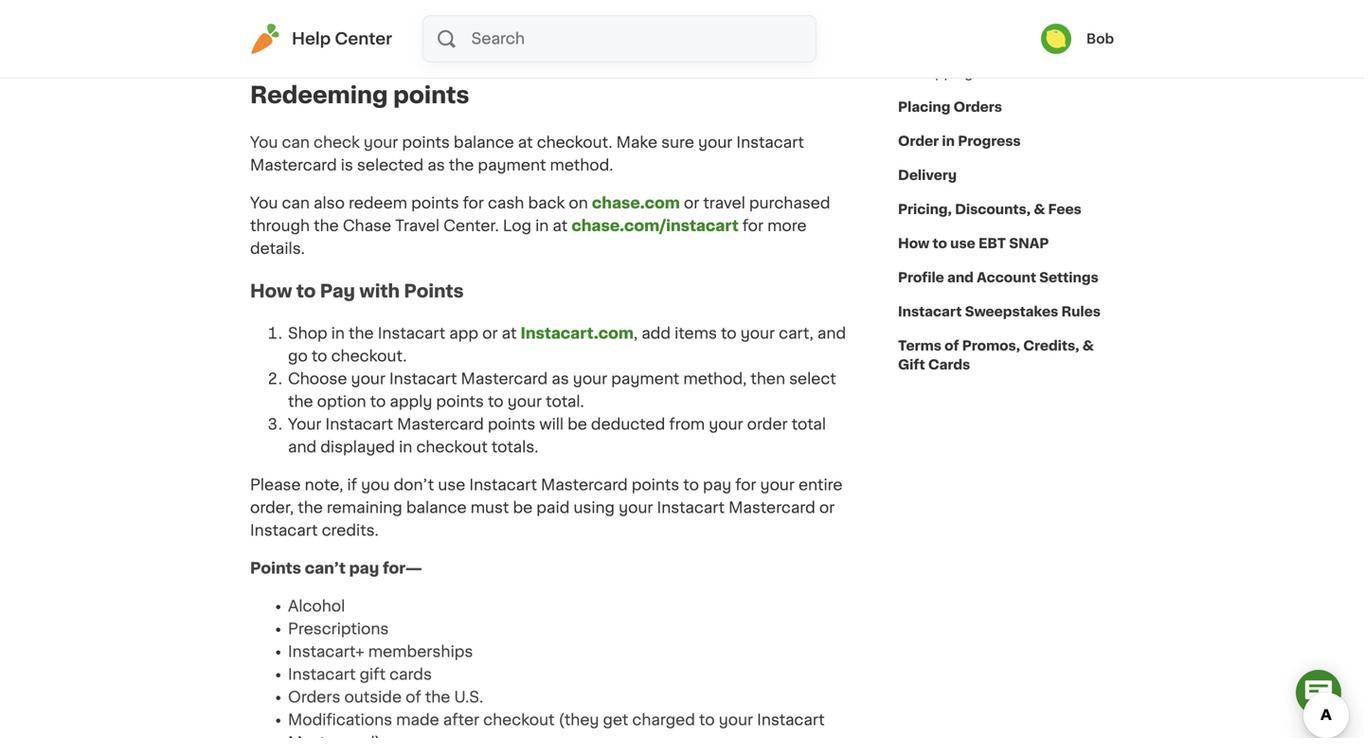 Task type: describe. For each thing, give the bounding box(es) containing it.
terms of promos, credits, & gift cards link
[[898, 329, 1114, 382]]

for inside please note, if you don't use instacart mastercard points to pay for your entire order, the remaining balance must be paid using your instacart mastercard or instacart credits.
[[736, 478, 757, 493]]

instacart inside 'alcohol prescriptions instacart+ memberships instacart gift cards orders outside of the u.s.'
[[288, 667, 356, 682]]

an
[[569, 41, 588, 56]]

points inside please note, if you don't use instacart mastercard points to pay for your entire order, the remaining balance must be paid using your instacart mastercard or instacart credits.
[[632, 478, 680, 493]]

of inside 'alcohol prescriptions instacart+ memberships instacart gift cards orders outside of the u.s.'
[[406, 690, 421, 705]]

mastercard down entire
[[729, 501, 816, 516]]

points for points can't pay for—
[[250, 561, 301, 576]]

more
[[768, 219, 807, 234]]

checkout. inside r points balance at checkout. make sure your instacart mastercard is selected as the payment method.
[[537, 135, 613, 150]]

0 vertical spatial use
[[951, 237, 976, 250]]

prescriptions
[[288, 622, 389, 637]]

cash
[[488, 196, 524, 211]]

your left entire
[[761, 478, 795, 493]]

your inside , add items to your cart, and go to checkout.
[[741, 326, 775, 341]]

terms of promos, credits, & gift cards
[[898, 339, 1094, 371]]

from
[[669, 417, 705, 432]]

after
[[443, 713, 480, 728]]

balance inside r points balance at checkout. make sure your instacart mastercard is selected as the payment method.
[[454, 135, 514, 150]]

of inside terms of promos, credits, & gift cards
[[945, 339, 959, 353]]

redeeming
[[250, 84, 388, 107]]

you can also redeem points for cash back on chase.com
[[250, 196, 680, 211]]

shop in the instacart app or at instacart.com
[[288, 326, 634, 341]]

ebt
[[979, 237, 1006, 250]]

instacart image
[[250, 24, 281, 54]]

at inside r points balance at checkout. make sure your instacart mastercard is selected as the payment method.
[[518, 135, 533, 150]]

as inside choose your instacart mastercard as your payment method, then select the option to apply points to your total. your instacart mastercard points will be deducted from your order total and displayed in checkout totals.
[[552, 372, 569, 387]]

for—
[[383, 561, 422, 576]]

you for check
[[364, 135, 393, 150]]

points inside r points balance at checkout. make sure your instacart mastercard is selected as the payment method.
[[402, 135, 450, 150]]

back
[[528, 196, 565, 211]]

and down how to use ebt snap at top right
[[948, 271, 974, 284]]

center
[[335, 31, 392, 47]]

1 vertical spatial checkout
[[483, 713, 555, 728]]

for more details.
[[250, 219, 807, 256]]

app
[[449, 326, 479, 341]]

expire
[[386, 41, 433, 56]]

method,
[[684, 372, 747, 387]]

also
[[314, 196, 345, 211]]

on
[[569, 196, 588, 211]]

the inside 'alcohol prescriptions instacart+ memberships instacart gift cards orders outside of the u.s.'
[[425, 690, 450, 705]]

the down how to pay with points
[[349, 326, 374, 341]]

instacart+
[[288, 645, 365, 660]]

center.
[[444, 219, 499, 234]]

placing
[[898, 100, 951, 114]]

order
[[898, 135, 939, 148]]

you for if
[[361, 478, 390, 493]]

cards
[[929, 358, 971, 371]]

account
[[977, 271, 1037, 284]]

order
[[747, 417, 788, 432]]

credits.
[[322, 523, 379, 538]]

orders inside 'alcohol prescriptions instacart+ memberships instacart gift cards orders outside of the u.s.'
[[288, 690, 341, 705]]

you can check you
[[250, 135, 393, 150]]

modifications made after checkout (they get charged to your
[[288, 713, 757, 728]]

snap
[[1010, 237, 1049, 250]]

modifications
[[288, 713, 392, 728]]

terms
[[898, 339, 942, 353]]

add
[[642, 326, 671, 341]]

can for check
[[282, 135, 310, 150]]

, add items to your cart, and go to checkout.
[[288, 326, 846, 364]]

chase.com/instacart
[[572, 219, 739, 234]]

help center link
[[250, 24, 392, 54]]

chase.com/instacart link
[[572, 219, 739, 234]]

gift
[[898, 358, 926, 371]]

entire
[[799, 478, 843, 493]]

your up the option
[[351, 372, 386, 387]]

payment inside choose your instacart mastercard as your payment method, then select the option to apply points to your total. your instacart mastercard points will be deducted from your order total and displayed in checkout totals.
[[611, 372, 680, 387]]

mastercard up "using"
[[541, 478, 628, 493]]

chase.com link
[[592, 196, 680, 211]]

orders inside placing orders link
[[954, 100, 1003, 114]]

shopping with fsa and hsa link
[[898, 56, 1107, 90]]

mastercard down the apply
[[397, 417, 484, 432]]

r
[[393, 135, 398, 150]]

the inside please note, if you don't use instacart mastercard points to pay for your entire order, the remaining balance must be paid using your instacart mastercard or instacart credits.
[[298, 501, 323, 516]]

you for you can also redeem points for cash back on chase.com
[[250, 196, 278, 211]]

your inside r points balance at checkout. make sure your instacart mastercard is selected as the payment method.
[[698, 135, 733, 150]]

displayed
[[321, 440, 395, 455]]

2 vertical spatial at
[[502, 326, 517, 341]]

travel
[[703, 196, 746, 211]]

shopping
[[910, 66, 974, 80]]

order,
[[250, 501, 294, 516]]

log
[[503, 219, 532, 234]]

gift
[[360, 667, 386, 682]]

points can't pay for—
[[250, 561, 422, 576]]

purchased
[[750, 196, 831, 211]]

0 vertical spatial for
[[463, 196, 484, 211]]

placing orders
[[898, 100, 1003, 114]]

the inside r points balance at checkout. make sure your instacart mastercard is selected as the payment method.
[[449, 158, 474, 173]]

profile
[[898, 271, 945, 284]]

selected
[[357, 158, 424, 173]]

in right shop at left top
[[331, 326, 345, 341]]

help center
[[292, 31, 392, 47]]

payment inside r points balance at checkout. make sure your instacart mastercard is selected as the payment method.
[[478, 158, 546, 173]]

progress
[[958, 135, 1021, 148]]

and right fsa
[[1038, 66, 1063, 80]]

choose your instacart mastercard as your payment method, then select the option to apply points to your total. your instacart mastercard points will be deducted from your order total and displayed in checkout totals.
[[288, 372, 837, 455]]

never
[[340, 41, 382, 56]]

be inside choose your instacart mastercard as your payment method, then select the option to apply points to your total. your instacart mastercard points will be deducted from your order total and displayed in checkout totals.
[[568, 417, 587, 432]]

remaining
[[327, 501, 403, 516]]

and inside , add items to your cart, and go to checkout.
[[818, 326, 846, 341]]

promos,
[[963, 339, 1021, 353]]

delivery
[[898, 169, 957, 182]]

placing orders link
[[898, 90, 1003, 124]]

items
[[675, 326, 717, 341]]

points for points never expire as long as you're an instacart mastercard holder.
[[288, 41, 336, 56]]

discounts,
[[955, 203, 1031, 216]]

apply
[[390, 394, 432, 410]]

as inside r points balance at checkout. make sure your instacart mastercard is selected as the payment method.
[[428, 158, 445, 173]]

you're
[[517, 41, 565, 56]]

your right charged
[[719, 713, 753, 728]]

to left the apply
[[370, 394, 386, 410]]

instacart sweepstakes rules
[[898, 305, 1101, 318]]

shop
[[288, 326, 328, 341]]

you for you can check you
[[250, 135, 278, 150]]

credits,
[[1024, 339, 1080, 353]]



Task type: locate. For each thing, give the bounding box(es) containing it.
your right "using"
[[619, 501, 653, 516]]

points down expire
[[393, 84, 470, 107]]

you right the if
[[361, 478, 390, 493]]

bob link
[[1041, 24, 1114, 54]]

your right sure
[[698, 135, 733, 150]]

how to use ebt snap
[[898, 237, 1049, 250]]

mastercard down you can check you
[[250, 158, 337, 173]]

at right "app"
[[502, 326, 517, 341]]

mastercard down "app"
[[461, 372, 548, 387]]

2 vertical spatial points
[[250, 561, 301, 576]]

payment up cash
[[478, 158, 546, 173]]

select
[[789, 372, 837, 387]]

1 vertical spatial with
[[360, 282, 400, 300]]

1 horizontal spatial at
[[518, 135, 533, 150]]

then
[[751, 372, 786, 387]]

balance down don't
[[406, 501, 467, 516]]

profile and account settings
[[898, 271, 1099, 284]]

how up "profile"
[[898, 237, 930, 250]]

sure
[[662, 135, 695, 150]]

at up cash
[[518, 135, 533, 150]]

how to pay with points
[[250, 282, 464, 300]]

of down cards
[[406, 690, 421, 705]]

2 vertical spatial for
[[736, 478, 757, 493]]

mastercard
[[663, 41, 750, 56], [250, 158, 337, 173], [461, 372, 548, 387], [397, 417, 484, 432], [541, 478, 628, 493], [729, 501, 816, 516]]

how for how to use ebt snap
[[898, 237, 930, 250]]

for
[[463, 196, 484, 211], [743, 219, 764, 234], [736, 478, 757, 493]]

instacart.com link
[[521, 326, 634, 341]]

2 you from the top
[[250, 196, 278, 211]]

1 horizontal spatial be
[[568, 417, 587, 432]]

and down your
[[288, 440, 317, 455]]

1 horizontal spatial payment
[[611, 372, 680, 387]]

1 horizontal spatial of
[[945, 339, 959, 353]]

pricing, discounts, & fees
[[898, 203, 1082, 216]]

user avatar image
[[1041, 24, 1072, 54]]

your right from
[[709, 417, 744, 432]]

0 vertical spatial orders
[[954, 100, 1003, 114]]

pay left for—
[[349, 561, 379, 576]]

1 horizontal spatial use
[[951, 237, 976, 250]]

total.
[[546, 394, 584, 410]]

points right r
[[402, 135, 450, 150]]

your up total.
[[573, 372, 608, 387]]

can for also
[[282, 196, 310, 211]]

to right go
[[312, 349, 327, 364]]

1 horizontal spatial checkout.
[[537, 135, 613, 150]]

checkout. up 'method.'
[[537, 135, 613, 150]]

1 vertical spatial can
[[282, 196, 310, 211]]

0 horizontal spatial at
[[502, 326, 517, 341]]

0 vertical spatial can
[[282, 135, 310, 150]]

checkout
[[416, 440, 488, 455], [483, 713, 555, 728]]

0 horizontal spatial pay
[[349, 561, 379, 576]]

or left travel
[[684, 196, 700, 211]]

please note, if you don't use instacart mastercard points to pay for your entire order, the remaining balance must be paid using your instacart mastercard or instacart credits.
[[250, 478, 843, 538]]

0 horizontal spatial of
[[406, 690, 421, 705]]

pricing, discounts, & fees link
[[898, 192, 1082, 226]]

at down back
[[553, 219, 568, 234]]

profile and account settings link
[[898, 261, 1099, 295]]

instacart.com
[[521, 326, 634, 341]]

&
[[1034, 203, 1046, 216], [1083, 339, 1094, 353]]

shopping with fsa and hsa
[[910, 66, 1095, 80]]

instacart mastercard)
[[288, 713, 825, 738]]

or inside please note, if you don't use instacart mastercard points to pay for your entire order, the remaining balance must be paid using your instacart mastercard or instacart credits.
[[820, 501, 835, 516]]

can left check
[[282, 135, 310, 150]]

Search search field
[[470, 16, 816, 62]]

u.s.
[[454, 690, 483, 705]]

fees
[[1049, 203, 1082, 216]]

,
[[634, 326, 638, 341]]

of up cards
[[945, 339, 959, 353]]

as right long
[[495, 41, 513, 56]]

in inside or travel purchased through the chase travel center. log in at
[[536, 219, 549, 234]]

1 can from the top
[[282, 135, 310, 150]]

settings
[[1040, 271, 1099, 284]]

the down also
[[314, 219, 339, 234]]

don't
[[394, 478, 434, 493]]

for down order
[[736, 478, 757, 493]]

help
[[292, 31, 331, 47]]

to up totals.
[[488, 394, 504, 410]]

1 horizontal spatial orders
[[954, 100, 1003, 114]]

to down from
[[684, 478, 699, 493]]

use inside please note, if you don't use instacart mastercard points to pay for your entire order, the remaining balance must be paid using your instacart mastercard or instacart credits.
[[438, 478, 466, 493]]

1 you from the top
[[250, 135, 278, 150]]

alcohol prescriptions instacart+ memberships instacart gift cards orders outside of the u.s.
[[288, 599, 483, 705]]

2 vertical spatial or
[[820, 501, 835, 516]]

alcohol
[[288, 599, 345, 614]]

points up travel
[[411, 196, 459, 211]]

fsa
[[1008, 66, 1035, 80]]

paid
[[537, 501, 570, 516]]

to left pay
[[296, 282, 316, 300]]

balance inside please note, if you don't use instacart mastercard points to pay for your entire order, the remaining balance must be paid using your instacart mastercard or instacart credits.
[[406, 501, 467, 516]]

or down entire
[[820, 501, 835, 516]]

pay down from
[[703, 478, 732, 493]]

0 vertical spatial or
[[684, 196, 700, 211]]

as left long
[[437, 41, 454, 56]]

get
[[603, 713, 629, 728]]

as
[[437, 41, 454, 56], [495, 41, 513, 56], [428, 158, 445, 173], [552, 372, 569, 387]]

in right order
[[942, 135, 955, 148]]

or right "app"
[[483, 326, 498, 341]]

(they
[[559, 713, 599, 728]]

you down redeeming
[[250, 135, 278, 150]]

points right the apply
[[436, 394, 484, 410]]

outside
[[344, 690, 402, 705]]

& left fees
[[1034, 203, 1046, 216]]

0 vertical spatial with
[[977, 66, 1005, 80]]

as right selected
[[428, 158, 445, 173]]

you inside please note, if you don't use instacart mastercard points to pay for your entire order, the remaining balance must be paid using your instacart mastercard or instacart credits.
[[361, 478, 390, 493]]

go
[[288, 349, 308, 364]]

with left fsa
[[977, 66, 1005, 80]]

0 vertical spatial checkout.
[[537, 135, 613, 150]]

0 horizontal spatial checkout.
[[331, 349, 407, 364]]

use
[[951, 237, 976, 250], [438, 478, 466, 493]]

0 vertical spatial points
[[288, 41, 336, 56]]

note,
[[305, 478, 343, 493]]

orders up the modifications
[[288, 690, 341, 705]]

1 vertical spatial you
[[361, 478, 390, 493]]

memberships
[[368, 645, 473, 660]]

in up don't
[[399, 440, 413, 455]]

0 horizontal spatial be
[[513, 501, 533, 516]]

orders up 'progress'
[[954, 100, 1003, 114]]

1 vertical spatial checkout.
[[331, 349, 407, 364]]

order in progress link
[[898, 124, 1021, 158]]

the up you can also redeem points for cash back on chase.com
[[449, 158, 474, 173]]

you up through
[[250, 196, 278, 211]]

0 vertical spatial &
[[1034, 203, 1046, 216]]

how
[[898, 237, 930, 250], [250, 282, 292, 300]]

0 horizontal spatial &
[[1034, 203, 1046, 216]]

be right will
[[568, 417, 587, 432]]

1 vertical spatial how
[[250, 282, 292, 300]]

your up will
[[508, 394, 542, 410]]

hsa
[[1066, 66, 1095, 80]]

redeem
[[349, 196, 408, 211]]

1 vertical spatial use
[[438, 478, 466, 493]]

0 horizontal spatial use
[[438, 478, 466, 493]]

choose
[[288, 372, 347, 387]]

you up selected
[[364, 135, 393, 150]]

0 vertical spatial checkout
[[416, 440, 488, 455]]

points up 'shop in the instacart app or at instacart.com'
[[404, 282, 464, 300]]

be inside please note, if you don't use instacart mastercard points to pay for your entire order, the remaining balance must be paid using your instacart mastercard or instacart credits.
[[513, 501, 533, 516]]

pricing,
[[898, 203, 952, 216]]

1 vertical spatial points
[[404, 282, 464, 300]]

check
[[314, 135, 360, 150]]

to inside please note, if you don't use instacart mastercard points to pay for your entire order, the remaining balance must be paid using your instacart mastercard or instacart credits.
[[684, 478, 699, 493]]

0 horizontal spatial or
[[483, 326, 498, 341]]

1 horizontal spatial how
[[898, 237, 930, 250]]

0 horizontal spatial with
[[360, 282, 400, 300]]

made
[[396, 713, 439, 728]]

0 vertical spatial payment
[[478, 158, 546, 173]]

delivery link
[[898, 158, 957, 192]]

how for how to pay with points
[[250, 282, 292, 300]]

pay inside please note, if you don't use instacart mastercard points to pay for your entire order, the remaining balance must be paid using your instacart mastercard or instacart credits.
[[703, 478, 732, 493]]

checkout up don't
[[416, 440, 488, 455]]

0 vertical spatial you
[[250, 135, 278, 150]]

2 can from the top
[[282, 196, 310, 211]]

1 vertical spatial &
[[1083, 339, 1094, 353]]

use left ebt
[[951, 237, 976, 250]]

balance up you can also redeem points for cash back on chase.com
[[454, 135, 514, 150]]

the down note,
[[298, 501, 323, 516]]

0 vertical spatial you
[[364, 135, 393, 150]]

be left paid
[[513, 501, 533, 516]]

cart,
[[779, 326, 814, 341]]

0 vertical spatial of
[[945, 339, 959, 353]]

1 vertical spatial for
[[743, 219, 764, 234]]

at
[[518, 135, 533, 150], [553, 219, 568, 234], [502, 326, 517, 341]]

1 vertical spatial be
[[513, 501, 533, 516]]

1 vertical spatial at
[[553, 219, 568, 234]]

details.
[[250, 241, 305, 256]]

at inside or travel purchased through the chase travel center. log in at
[[553, 219, 568, 234]]

your left cart,
[[741, 326, 775, 341]]

instacart inside instacart mastercard)
[[757, 713, 825, 728]]

1 horizontal spatial or
[[684, 196, 700, 211]]

rules
[[1062, 305, 1101, 318]]

checkout down "u.s."
[[483, 713, 555, 728]]

2 horizontal spatial or
[[820, 501, 835, 516]]

in inside choose your instacart mastercard as your payment method, then select the option to apply points to your total. your instacart mastercard points will be deducted from your order total and displayed in checkout totals.
[[399, 440, 413, 455]]

the
[[449, 158, 474, 173], [314, 219, 339, 234], [349, 326, 374, 341], [288, 394, 313, 410], [298, 501, 323, 516], [425, 690, 450, 705]]

0 vertical spatial balance
[[454, 135, 514, 150]]

1 vertical spatial pay
[[349, 561, 379, 576]]

the up your
[[288, 394, 313, 410]]

1 vertical spatial you
[[250, 196, 278, 211]]

to right charged
[[699, 713, 715, 728]]

r points balance at checkout. make sure your instacart mastercard is selected as the payment method.
[[250, 135, 804, 173]]

1 horizontal spatial with
[[977, 66, 1005, 80]]

1 vertical spatial of
[[406, 690, 421, 705]]

payment down ","
[[611, 372, 680, 387]]

redeeming points
[[250, 84, 470, 107]]

0 vertical spatial at
[[518, 135, 533, 150]]

or inside or travel purchased through the chase travel center. log in at
[[684, 196, 700, 211]]

can up through
[[282, 196, 310, 211]]

your
[[288, 417, 322, 432]]

instacart
[[591, 41, 659, 56], [737, 135, 804, 150], [898, 305, 962, 318], [378, 326, 446, 341], [389, 372, 457, 387], [326, 417, 393, 432], [469, 478, 537, 493], [657, 501, 725, 516], [250, 523, 318, 538], [288, 667, 356, 682], [757, 713, 825, 728]]

1 horizontal spatial pay
[[703, 478, 732, 493]]

& down 'rules'
[[1083, 339, 1094, 353]]

pay
[[320, 282, 355, 300]]

0 vertical spatial pay
[[703, 478, 732, 493]]

make
[[617, 135, 658, 150]]

1 vertical spatial payment
[[611, 372, 680, 387]]

to right the items
[[721, 326, 737, 341]]

instacart sweepstakes rules link
[[898, 295, 1101, 329]]

the up made
[[425, 690, 450, 705]]

please
[[250, 478, 301, 493]]

the inside or travel purchased through the chase travel center. log in at
[[314, 219, 339, 234]]

0 vertical spatial be
[[568, 417, 587, 432]]

how down details.
[[250, 282, 292, 300]]

points left can't
[[250, 561, 301, 576]]

1 horizontal spatial &
[[1083, 339, 1094, 353]]

method.
[[550, 158, 614, 173]]

0 horizontal spatial orders
[[288, 690, 341, 705]]

and
[[1038, 66, 1063, 80], [948, 271, 974, 284], [818, 326, 846, 341], [288, 440, 317, 455]]

points up totals.
[[488, 417, 536, 432]]

checkout. up the option
[[331, 349, 407, 364]]

order in progress
[[898, 135, 1021, 148]]

you
[[364, 135, 393, 150], [361, 478, 390, 493]]

in down back
[[536, 219, 549, 234]]

for inside the for more details.
[[743, 219, 764, 234]]

checkout. inside , add items to your cart, and go to checkout.
[[331, 349, 407, 364]]

2 horizontal spatial at
[[553, 219, 568, 234]]

you
[[250, 135, 278, 150], [250, 196, 278, 211]]

0 horizontal spatial payment
[[478, 158, 546, 173]]

the inside choose your instacart mastercard as your payment method, then select the option to apply points to your total. your instacart mastercard points will be deducted from your order total and displayed in checkout totals.
[[288, 394, 313, 410]]

0 vertical spatial how
[[898, 237, 930, 250]]

points down deducted
[[632, 478, 680, 493]]

charged
[[632, 713, 695, 728]]

if
[[347, 478, 357, 493]]

instacart inside r points balance at checkout. make sure your instacart mastercard is selected as the payment method.
[[737, 135, 804, 150]]

mastercard inside r points balance at checkout. make sure your instacart mastercard is selected as the payment method.
[[250, 158, 337, 173]]

0 horizontal spatial how
[[250, 282, 292, 300]]

as up total.
[[552, 372, 569, 387]]

& inside terms of promos, credits, & gift cards
[[1083, 339, 1094, 353]]

1 vertical spatial or
[[483, 326, 498, 341]]

to down pricing,
[[933, 237, 948, 250]]

for left more
[[743, 219, 764, 234]]

and right cart,
[[818, 326, 846, 341]]

checkout inside choose your instacart mastercard as your payment method, then select the option to apply points to your total. your instacart mastercard points will be deducted from your order total and displayed in checkout totals.
[[416, 440, 488, 455]]

points right 'instacart' icon
[[288, 41, 336, 56]]

checkout.
[[537, 135, 613, 150], [331, 349, 407, 364]]

bob
[[1087, 32, 1114, 45]]

use right don't
[[438, 478, 466, 493]]

for up center.
[[463, 196, 484, 211]]

and inside choose your instacart mastercard as your payment method, then select the option to apply points to your total. your instacart mastercard points will be deducted from your order total and displayed in checkout totals.
[[288, 440, 317, 455]]

1 vertical spatial orders
[[288, 690, 341, 705]]

with right pay
[[360, 282, 400, 300]]

1 vertical spatial balance
[[406, 501, 467, 516]]

sweepstakes
[[965, 305, 1059, 318]]

or travel purchased through the chase travel center. log in at
[[250, 196, 831, 234]]

mastercard left holder.
[[663, 41, 750, 56]]

points
[[288, 41, 336, 56], [404, 282, 464, 300], [250, 561, 301, 576]]



Task type: vqa. For each thing, say whether or not it's contained in the screenshot.
'How to use EBT SNAP' 'link'
yes



